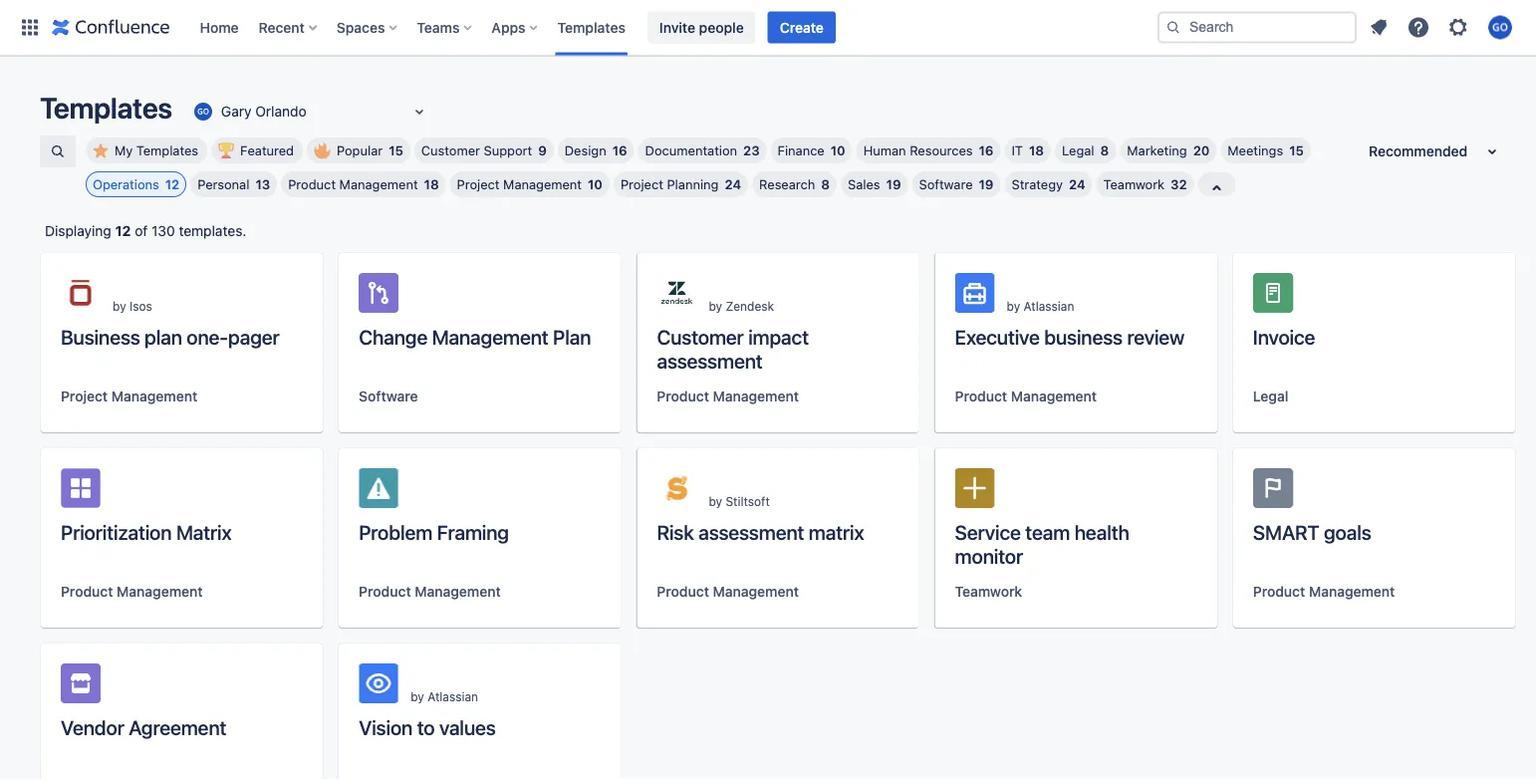 Task type: describe. For each thing, give the bounding box(es) containing it.
by isos
[[113, 299, 152, 313]]

project for project planning 24
[[621, 177, 664, 192]]

management for problem framing
[[415, 584, 501, 600]]

32
[[1171, 177, 1188, 192]]

smart goals
[[1254, 520, 1372, 544]]

software button
[[359, 387, 418, 407]]

templates.
[[179, 223, 247, 239]]

operations
[[93, 177, 159, 192]]

by for business
[[113, 299, 126, 313]]

product for customer impact assessment
[[657, 388, 709, 405]]

monitor
[[955, 544, 1024, 568]]

to
[[417, 716, 435, 739]]

marketing 20
[[1127, 143, 1210, 158]]

open image
[[408, 100, 431, 124]]

customer impact assessment
[[657, 325, 809, 372]]

product management button for customer
[[657, 387, 799, 407]]

risk
[[657, 520, 694, 544]]

product management for problem
[[359, 584, 501, 600]]

problem framing
[[359, 520, 509, 544]]

1 15 from the left
[[389, 143, 404, 158]]

spaces
[[337, 19, 385, 35]]

legal 8
[[1062, 143, 1110, 158]]

by for executive
[[1007, 299, 1021, 313]]

matrix
[[809, 520, 865, 544]]

meetings 15
[[1228, 143, 1304, 158]]

executive
[[955, 325, 1040, 348]]

product management button for problem
[[359, 582, 501, 602]]

home
[[200, 19, 239, 35]]

product management button for executive
[[955, 387, 1097, 407]]

my
[[115, 143, 133, 158]]

featured button
[[211, 138, 303, 163]]

software 19
[[919, 177, 994, 192]]

product for risk assessment matrix
[[657, 584, 709, 600]]

research
[[760, 177, 816, 192]]

1 24 from the left
[[725, 177, 742, 192]]

legal for legal 8
[[1062, 143, 1095, 158]]

invite
[[660, 19, 696, 35]]

help icon image
[[1407, 15, 1431, 39]]

documentation 23
[[645, 143, 760, 158]]

by zendesk
[[709, 299, 774, 313]]

project management button
[[61, 387, 197, 407]]

product management for smart
[[1254, 584, 1396, 600]]

recent button
[[253, 11, 325, 43]]

customer for customer support 9
[[421, 143, 480, 158]]

notification icon image
[[1367, 15, 1391, 39]]

my templates button
[[86, 138, 207, 163]]

project planning 24
[[621, 177, 742, 192]]

9
[[538, 143, 547, 158]]

resources
[[910, 143, 973, 158]]

stiltsoft
[[726, 494, 770, 508]]

my templates
[[115, 143, 198, 158]]

orlando
[[255, 103, 307, 120]]

vision
[[359, 716, 413, 739]]

banner containing home
[[0, 0, 1537, 56]]

apps button
[[486, 11, 546, 43]]

of
[[135, 223, 148, 239]]

human
[[864, 143, 907, 158]]

product management for customer
[[657, 388, 799, 405]]

spaces button
[[331, 11, 405, 43]]

product management button for prioritization
[[61, 582, 203, 602]]

sales 19
[[848, 177, 901, 192]]

by for vision
[[411, 690, 424, 704]]

8 for legal 8
[[1101, 143, 1110, 158]]

fewer categories image
[[1206, 176, 1229, 200]]

create
[[780, 19, 824, 35]]

team
[[1026, 520, 1070, 544]]

templates inside templates 'link'
[[558, 19, 626, 35]]

people
[[699, 19, 744, 35]]

smart
[[1254, 520, 1320, 544]]

appswitcher icon image
[[18, 15, 42, 39]]

assessment inside customer impact assessment
[[657, 349, 763, 372]]

change management plan
[[359, 325, 591, 348]]

customer support 9
[[421, 143, 547, 158]]

human resources 16
[[864, 143, 994, 158]]

documentation
[[645, 143, 738, 158]]

agreement
[[129, 716, 226, 739]]

zendesk
[[726, 299, 774, 313]]

0 horizontal spatial 10
[[588, 177, 603, 192]]

popular
[[337, 143, 383, 158]]

marketing
[[1127, 143, 1188, 158]]

by atlassian for to
[[411, 690, 478, 704]]

1 vertical spatial templates
[[40, 91, 172, 125]]

Search field
[[1158, 11, 1357, 43]]

product management button for risk
[[657, 582, 799, 602]]

product for executive business review
[[955, 388, 1008, 405]]

prioritization matrix
[[61, 520, 232, 544]]

service team health monitor
[[955, 520, 1130, 568]]

19 for sales 19
[[887, 177, 901, 192]]

project for project management
[[61, 388, 108, 405]]

business
[[61, 325, 140, 348]]

2 15 from the left
[[1290, 143, 1304, 158]]

risk assessment matrix
[[657, 520, 865, 544]]

business
[[1045, 325, 1123, 348]]

legal for legal
[[1254, 388, 1289, 405]]

operations 12
[[93, 177, 180, 192]]

1 16 from the left
[[613, 143, 628, 158]]

13
[[256, 177, 270, 192]]

create link
[[768, 11, 836, 43]]

product right 13
[[288, 177, 336, 192]]

problem
[[359, 520, 433, 544]]

strategy
[[1012, 177, 1063, 192]]



Task type: vqa. For each thing, say whether or not it's contained in the screenshot.
group
no



Task type: locate. For each thing, give the bounding box(es) containing it.
0 vertical spatial software
[[919, 177, 973, 192]]

12 down my templates
[[165, 177, 180, 192]]

0 horizontal spatial software
[[359, 388, 418, 405]]

18
[[1030, 143, 1045, 158], [424, 177, 439, 192]]

teamwork 32
[[1104, 177, 1188, 192]]

product management for risk
[[657, 584, 799, 600]]

0 vertical spatial teamwork
[[1104, 177, 1165, 192]]

by stiltsoft
[[709, 494, 770, 508]]

product down executive
[[955, 388, 1008, 405]]

it 18
[[1012, 143, 1045, 158]]

24 down the legal 8 on the right of the page
[[1069, 177, 1086, 192]]

product management 18
[[288, 177, 439, 192]]

plan
[[145, 325, 182, 348]]

health
[[1075, 520, 1130, 544]]

2 horizontal spatial project
[[621, 177, 664, 192]]

1 horizontal spatial atlassian
[[1024, 299, 1075, 313]]

project inside button
[[61, 388, 108, 405]]

assessment
[[657, 349, 763, 372], [699, 520, 805, 544]]

12
[[165, 177, 180, 192], [115, 223, 131, 239]]

framing
[[437, 520, 509, 544]]

1 vertical spatial by atlassian
[[411, 690, 478, 704]]

0 vertical spatial legal
[[1062, 143, 1095, 158]]

pager
[[228, 325, 280, 348]]

2 24 from the left
[[1069, 177, 1086, 192]]

management down 9
[[503, 177, 582, 192]]

templates right my
[[136, 143, 198, 158]]

2 vertical spatial templates
[[136, 143, 198, 158]]

design
[[565, 143, 607, 158]]

1 horizontal spatial project
[[457, 177, 500, 192]]

0 vertical spatial atlassian
[[1024, 299, 1075, 313]]

it
[[1012, 143, 1024, 158]]

1 vertical spatial 8
[[822, 177, 830, 192]]

8
[[1101, 143, 1110, 158], [822, 177, 830, 192]]

product down prioritization
[[61, 584, 113, 600]]

business plan one-pager
[[61, 325, 280, 348]]

0 horizontal spatial 16
[[613, 143, 628, 158]]

management for risk assessment matrix
[[713, 584, 799, 600]]

1 vertical spatial 18
[[424, 177, 439, 192]]

0 horizontal spatial atlassian
[[428, 690, 478, 704]]

product down "smart"
[[1254, 584, 1306, 600]]

teamwork for teamwork 32
[[1104, 177, 1165, 192]]

product for smart goals
[[1254, 584, 1306, 600]]

displaying
[[45, 223, 111, 239]]

vision to values
[[359, 716, 496, 739]]

0 horizontal spatial customer
[[421, 143, 480, 158]]

1 vertical spatial 10
[[588, 177, 603, 192]]

1 vertical spatial teamwork
[[955, 584, 1023, 600]]

None text field
[[191, 102, 195, 122]]

0 horizontal spatial 8
[[822, 177, 830, 192]]

23
[[744, 143, 760, 158]]

executive business review
[[955, 325, 1185, 348]]

product management button down smart goals
[[1254, 582, 1396, 602]]

values
[[439, 716, 496, 739]]

product management button for smart
[[1254, 582, 1396, 602]]

software down change
[[359, 388, 418, 405]]

16 left it
[[979, 143, 994, 158]]

design 16
[[565, 143, 628, 158]]

templates right 'apps' popup button
[[558, 19, 626, 35]]

settings icon image
[[1447, 15, 1471, 39]]

vendor
[[61, 716, 124, 739]]

1 horizontal spatial legal
[[1254, 388, 1289, 405]]

management for smart goals
[[1310, 584, 1396, 600]]

0 horizontal spatial 19
[[887, 177, 901, 192]]

templates link
[[552, 11, 632, 43]]

product management button down risk assessment matrix
[[657, 582, 799, 602]]

project management
[[61, 388, 197, 405]]

product
[[288, 177, 336, 192], [657, 388, 709, 405], [955, 388, 1008, 405], [61, 584, 113, 600], [359, 584, 411, 600], [657, 584, 709, 600], [1254, 584, 1306, 600]]

atlassian up executive business review
[[1024, 299, 1075, 313]]

teamwork
[[1104, 177, 1165, 192], [955, 584, 1023, 600]]

atlassian for business
[[1024, 299, 1075, 313]]

project left planning
[[621, 177, 664, 192]]

displaying 12 of 130 templates.
[[45, 223, 247, 239]]

gary
[[221, 103, 252, 120]]

10 right finance
[[831, 143, 846, 158]]

0 vertical spatial 12
[[165, 177, 180, 192]]

product down "risk"
[[657, 584, 709, 600]]

product management button down executive
[[955, 387, 1097, 407]]

0 vertical spatial 8
[[1101, 143, 1110, 158]]

research 8
[[760, 177, 830, 192]]

product management down customer impact assessment
[[657, 388, 799, 405]]

15 right popular
[[389, 143, 404, 158]]

8 down finance 10
[[822, 177, 830, 192]]

by for risk
[[709, 494, 723, 508]]

19 for software 19
[[979, 177, 994, 192]]

product management button down 'prioritization matrix'
[[61, 582, 203, 602]]

product management down smart goals
[[1254, 584, 1396, 600]]

project for project management 10
[[457, 177, 500, 192]]

product management for prioritization
[[61, 584, 203, 600]]

product management button down customer impact assessment
[[657, 387, 799, 407]]

0 vertical spatial customer
[[421, 143, 480, 158]]

15
[[389, 143, 404, 158], [1290, 143, 1304, 158]]

management for prioritization matrix
[[117, 584, 203, 600]]

1 vertical spatial atlassian
[[428, 690, 478, 704]]

management for executive business review
[[1011, 388, 1097, 405]]

product down customer impact assessment
[[657, 388, 709, 405]]

teams button
[[411, 11, 480, 43]]

by left isos
[[113, 299, 126, 313]]

matrix
[[176, 520, 232, 544]]

product management for executive
[[955, 388, 1097, 405]]

15 right meetings on the right
[[1290, 143, 1304, 158]]

by atlassian up executive business review
[[1007, 299, 1075, 313]]

product for problem framing
[[359, 584, 411, 600]]

product for prioritization matrix
[[61, 584, 113, 600]]

16
[[613, 143, 628, 158], [979, 143, 994, 158]]

management for customer impact assessment
[[713, 388, 799, 405]]

1 horizontal spatial by atlassian
[[1007, 299, 1075, 313]]

management inside project management button
[[111, 388, 197, 405]]

management for business plan one-pager
[[111, 388, 197, 405]]

recommended
[[1369, 143, 1468, 159]]

2 19 from the left
[[979, 177, 994, 192]]

atlassian for to
[[428, 690, 478, 704]]

management
[[340, 177, 418, 192], [503, 177, 582, 192], [432, 325, 549, 348], [111, 388, 197, 405], [713, 388, 799, 405], [1011, 388, 1097, 405], [117, 584, 203, 600], [415, 584, 501, 600], [713, 584, 799, 600], [1310, 584, 1396, 600]]

0 horizontal spatial legal
[[1062, 143, 1095, 158]]

project down business
[[61, 388, 108, 405]]

0 vertical spatial by atlassian
[[1007, 299, 1075, 313]]

teamwork for teamwork
[[955, 584, 1023, 600]]

sales
[[848, 177, 881, 192]]

by atlassian for business
[[1007, 299, 1075, 313]]

1 horizontal spatial 19
[[979, 177, 994, 192]]

1 horizontal spatial teamwork
[[1104, 177, 1165, 192]]

teamwork down monitor
[[955, 584, 1023, 600]]

product management down risk assessment matrix
[[657, 584, 799, 600]]

vendor agreement button
[[41, 644, 323, 780]]

12 for operations
[[165, 177, 180, 192]]

0 horizontal spatial project
[[61, 388, 108, 405]]

0 vertical spatial 10
[[831, 143, 846, 158]]

0 horizontal spatial 18
[[424, 177, 439, 192]]

0 horizontal spatial by atlassian
[[411, 690, 478, 704]]

assessment down 'by zendesk'
[[657, 349, 763, 372]]

project down customer support 9
[[457, 177, 500, 192]]

18 right it
[[1030, 143, 1045, 158]]

1 19 from the left
[[887, 177, 901, 192]]

10 down design 16
[[588, 177, 603, 192]]

management down the framing
[[415, 584, 501, 600]]

customer
[[421, 143, 480, 158], [657, 325, 744, 348]]

customer inside customer impact assessment
[[657, 325, 744, 348]]

management down executive business review
[[1011, 388, 1097, 405]]

1 vertical spatial legal
[[1254, 388, 1289, 405]]

1 horizontal spatial 18
[[1030, 143, 1045, 158]]

1 horizontal spatial 8
[[1101, 143, 1110, 158]]

0 horizontal spatial 15
[[389, 143, 404, 158]]

12 for displaying
[[115, 223, 131, 239]]

change
[[359, 325, 428, 348]]

0 horizontal spatial 12
[[115, 223, 131, 239]]

0 vertical spatial 18
[[1030, 143, 1045, 158]]

management down customer impact assessment
[[713, 388, 799, 405]]

product down problem
[[359, 584, 411, 600]]

18 down customer support 9
[[424, 177, 439, 192]]

product management down executive
[[955, 388, 1097, 405]]

product management down problem framing
[[359, 584, 501, 600]]

product management button down problem framing
[[359, 582, 501, 602]]

invoice
[[1254, 325, 1316, 348]]

1 horizontal spatial 24
[[1069, 177, 1086, 192]]

management down risk assessment matrix
[[713, 584, 799, 600]]

product management down 'prioritization matrix'
[[61, 584, 203, 600]]

support
[[484, 143, 532, 158]]

personal 13
[[198, 177, 270, 192]]

19 right sales
[[887, 177, 901, 192]]

strategy 24
[[1012, 177, 1086, 192]]

10
[[831, 143, 846, 158], [588, 177, 603, 192]]

atlassian
[[1024, 299, 1075, 313], [428, 690, 478, 704]]

1 vertical spatial assessment
[[699, 520, 805, 544]]

templates up my
[[40, 91, 172, 125]]

customer down 'by zendesk'
[[657, 325, 744, 348]]

1 horizontal spatial software
[[919, 177, 973, 192]]

1 horizontal spatial customer
[[657, 325, 744, 348]]

1 horizontal spatial 15
[[1290, 143, 1304, 158]]

19
[[887, 177, 901, 192], [979, 177, 994, 192]]

home link
[[194, 11, 245, 43]]

finance 10
[[778, 143, 846, 158]]

confluence image
[[52, 15, 170, 39], [52, 15, 170, 39]]

20
[[1194, 143, 1210, 158]]

management down goals on the right of the page
[[1310, 584, 1396, 600]]

goals
[[1325, 520, 1372, 544]]

legal
[[1062, 143, 1095, 158], [1254, 388, 1289, 405]]

1 horizontal spatial 10
[[831, 143, 846, 158]]

vendor agreement
[[61, 716, 226, 739]]

teams
[[417, 19, 460, 35]]

your profile and preferences image
[[1489, 15, 1513, 39]]

global element
[[12, 0, 1154, 55]]

1 vertical spatial software
[[359, 388, 418, 405]]

finance
[[778, 143, 825, 158]]

project
[[457, 177, 500, 192], [621, 177, 664, 192], [61, 388, 108, 405]]

16 right design
[[613, 143, 628, 158]]

software for software
[[359, 388, 418, 405]]

1 horizontal spatial 16
[[979, 143, 994, 158]]

customer for customer impact assessment
[[657, 325, 744, 348]]

meetings
[[1228, 143, 1284, 158]]

management down "plan"
[[111, 388, 197, 405]]

prioritization
[[61, 520, 172, 544]]

legal button
[[1254, 387, 1289, 407]]

software for software 19
[[919, 177, 973, 192]]

search image
[[1166, 19, 1182, 35]]

assessment down "stiltsoft"
[[699, 520, 805, 544]]

1 horizontal spatial 12
[[165, 177, 180, 192]]

one-
[[187, 325, 228, 348]]

0 horizontal spatial 24
[[725, 177, 742, 192]]

service
[[955, 520, 1021, 544]]

software down resources
[[919, 177, 973, 192]]

8 left marketing
[[1101, 143, 1110, 158]]

8 for research 8
[[822, 177, 830, 192]]

management left plan
[[432, 325, 549, 348]]

impact
[[749, 325, 809, 348]]

1 vertical spatial customer
[[657, 325, 744, 348]]

open search bar image
[[50, 144, 66, 159]]

legal down invoice
[[1254, 388, 1289, 405]]

management down 'prioritization matrix'
[[117, 584, 203, 600]]

0 horizontal spatial teamwork
[[955, 584, 1023, 600]]

featured
[[240, 143, 294, 158]]

by up to on the bottom left of the page
[[411, 690, 424, 704]]

24 right planning
[[725, 177, 742, 192]]

customer down open image
[[421, 143, 480, 158]]

teamwork down marketing
[[1104, 177, 1165, 192]]

1 vertical spatial 12
[[115, 223, 131, 239]]

legal up strategy 24
[[1062, 143, 1095, 158]]

planning
[[667, 177, 719, 192]]

banner
[[0, 0, 1537, 56]]

apps
[[492, 19, 526, 35]]

management down popular
[[340, 177, 418, 192]]

personal
[[198, 177, 250, 192]]

19 left strategy
[[979, 177, 994, 192]]

project management 10
[[457, 177, 603, 192]]

0 vertical spatial assessment
[[657, 349, 763, 372]]

invite people button
[[648, 11, 756, 43]]

0 vertical spatial templates
[[558, 19, 626, 35]]

by atlassian up vision to values
[[411, 690, 478, 704]]

by left "stiltsoft"
[[709, 494, 723, 508]]

gary orlando
[[221, 103, 307, 120]]

recent
[[259, 19, 305, 35]]

by left zendesk
[[709, 299, 723, 313]]

by up executive
[[1007, 299, 1021, 313]]

review
[[1128, 325, 1185, 348]]

atlassian up values
[[428, 690, 478, 704]]

isos
[[130, 299, 152, 313]]

templates inside my templates button
[[136, 143, 198, 158]]

12 left of on the top of page
[[115, 223, 131, 239]]

2 16 from the left
[[979, 143, 994, 158]]

by for customer
[[709, 299, 723, 313]]



